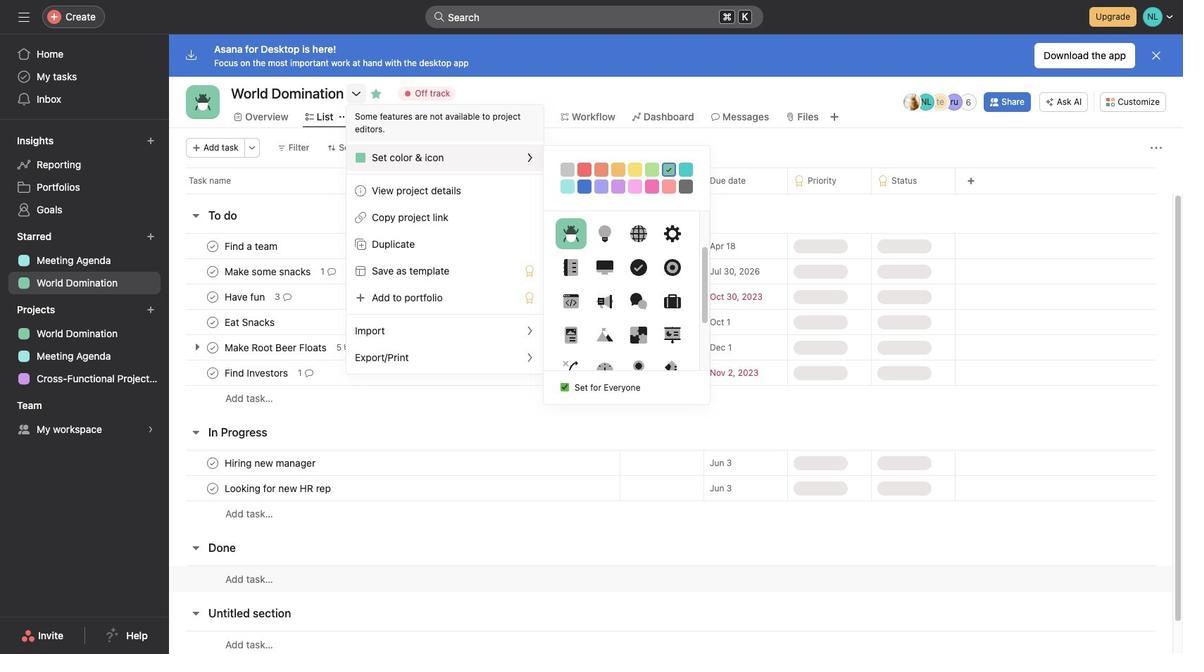 Task type: locate. For each thing, give the bounding box(es) containing it.
collapse task list for this group image
[[190, 542, 201, 554], [190, 608, 201, 619]]

1 collapse task list for this group image from the top
[[190, 210, 201, 221]]

5 subtasks image
[[345, 343, 353, 352]]

2 mark complete checkbox from the top
[[204, 314, 221, 331]]

eat snacks cell
[[169, 309, 620, 335]]

menu
[[346, 105, 544, 374]]

page layout image
[[562, 327, 579, 344]]

bug image
[[194, 94, 211, 111], [562, 225, 579, 242]]

2 vertical spatial task name text field
[[222, 481, 335, 495]]

1 task name text field from the top
[[222, 264, 315, 279]]

0 vertical spatial mark complete image
[[204, 263, 221, 280]]

2 mark complete image from the top
[[204, 288, 221, 305]]

check image
[[630, 259, 647, 276]]

speed dial image
[[596, 361, 613, 377]]

2 task name text field from the top
[[222, 290, 269, 304]]

task name text field inside looking for new hr rep cell
[[222, 481, 335, 495]]

Task name text field
[[222, 264, 315, 279], [222, 290, 269, 304], [222, 315, 279, 329], [222, 341, 331, 355], [222, 456, 320, 470]]

mark complete checkbox for 'find investors' cell
[[204, 364, 221, 381]]

mark complete image for eat snacks cell
[[204, 314, 221, 331]]

new insights image
[[146, 137, 155, 145]]

5 mark complete checkbox from the top
[[204, 480, 221, 497]]

3 task name text field from the top
[[222, 481, 335, 495]]

puzzle image
[[630, 327, 647, 344]]

find a team cell
[[169, 233, 620, 259]]

task name text field inside make some snacks 'cell'
[[222, 264, 315, 279]]

1 horizontal spatial more actions image
[[1151, 142, 1162, 154]]

1 vertical spatial mark complete image
[[204, 314, 221, 331]]

mark complete checkbox inside find a team cell
[[204, 238, 221, 255]]

teams element
[[0, 393, 169, 444]]

task name text field for mark complete checkbox within the make some snacks 'cell'
[[222, 264, 315, 279]]

add field image
[[967, 177, 975, 185]]

1 horizontal spatial bug image
[[562, 225, 579, 242]]

task name text field inside have fun cell
[[222, 290, 269, 304]]

Search tasks, projects, and more text field
[[425, 6, 763, 28]]

1 vertical spatial task name text field
[[222, 366, 292, 380]]

global element
[[0, 35, 169, 119]]

line and symbols image
[[562, 361, 579, 377]]

1 comment image inside make some snacks 'cell'
[[327, 267, 336, 276]]

1 comment image
[[327, 267, 336, 276], [305, 369, 313, 377]]

1 vertical spatial 1 comment image
[[305, 369, 313, 377]]

2 task name text field from the top
[[222, 366, 292, 380]]

1 vertical spatial collapse task list for this group image
[[190, 427, 201, 438]]

collapse task list for this group image
[[190, 210, 201, 221], [190, 427, 201, 438]]

mark complete checkbox inside 'find investors' cell
[[204, 364, 221, 381]]

task name text field inside find a team cell
[[222, 239, 282, 253]]

see details, my workspace image
[[146, 425, 155, 434]]

looking for new hr rep cell
[[169, 475, 620, 501]]

make some snacks cell
[[169, 258, 620, 285]]

menu item
[[346, 144, 544, 171]]

4 task name text field from the top
[[222, 341, 331, 355]]

Task name text field
[[222, 239, 282, 253], [222, 366, 292, 380], [222, 481, 335, 495]]

starred element
[[0, 224, 169, 297]]

mark complete checkbox inside make root beer floats cell
[[204, 339, 221, 356]]

3 task name text field from the top
[[222, 315, 279, 329]]

html image
[[562, 293, 579, 310]]

header in progress tree grid
[[169, 450, 1173, 527]]

mark complete checkbox inside have fun cell
[[204, 288, 221, 305]]

mark complete image for 'find investors' cell
[[204, 364, 221, 381]]

None field
[[425, 6, 763, 28]]

3 comments image
[[283, 293, 291, 301]]

2 collapse task list for this group image from the top
[[190, 427, 201, 438]]

mark complete checkbox inside hiring new manager cell
[[204, 455, 221, 472]]

2 vertical spatial mark complete image
[[204, 455, 221, 472]]

mark complete image inside looking for new hr rep cell
[[204, 480, 221, 497]]

tab actions image
[[339, 113, 348, 121]]

collapse task list for this group image for mark complete option inside hiring new manager cell
[[190, 427, 201, 438]]

2 vertical spatial mark complete checkbox
[[204, 364, 221, 381]]

mark complete checkbox for have fun cell
[[204, 288, 221, 305]]

1 vertical spatial collapse task list for this group image
[[190, 608, 201, 619]]

0 vertical spatial bug image
[[194, 94, 211, 111]]

mark complete image inside make some snacks 'cell'
[[204, 263, 221, 280]]

task name text field inside 'find investors' cell
[[222, 366, 292, 380]]

mark complete checkbox inside looking for new hr rep cell
[[204, 480, 221, 497]]

1 mark complete image from the top
[[204, 238, 221, 255]]

0 horizontal spatial more actions image
[[248, 144, 256, 152]]

5 mark complete image from the top
[[204, 480, 221, 497]]

hide sidebar image
[[18, 11, 30, 23]]

mark complete checkbox for eat snacks cell
[[204, 314, 221, 331]]

1 task name text field from the top
[[222, 239, 282, 253]]

chat bubbles image
[[630, 293, 647, 310]]

0 vertical spatial mark complete checkbox
[[204, 263, 221, 280]]

mark complete image
[[204, 238, 221, 255], [204, 288, 221, 305], [204, 339, 221, 356], [204, 364, 221, 381], [204, 480, 221, 497]]

find investors cell
[[169, 360, 620, 386]]

show options image
[[351, 88, 362, 99]]

3 mark complete image from the top
[[204, 455, 221, 472]]

1 vertical spatial bug image
[[562, 225, 579, 242]]

3 mark complete checkbox from the top
[[204, 364, 221, 381]]

mark complete checkbox inside eat snacks cell
[[204, 314, 221, 331]]

task name text field inside hiring new manager cell
[[222, 456, 320, 470]]

mark complete image inside 'find investors' cell
[[204, 364, 221, 381]]

1 horizontal spatial 1 comment image
[[327, 267, 336, 276]]

2 mark complete image from the top
[[204, 314, 221, 331]]

task name text field inside eat snacks cell
[[222, 315, 279, 329]]

mark complete checkbox for make some snacks 'cell'
[[204, 263, 221, 280]]

1 mark complete image from the top
[[204, 263, 221, 280]]

briefcase image
[[664, 293, 681, 310]]

0 vertical spatial collapse task list for this group image
[[190, 210, 201, 221]]

Mark complete checkbox
[[204, 238, 221, 255], [204, 288, 221, 305], [204, 339, 221, 356], [204, 455, 221, 472], [204, 480, 221, 497]]

2 collapse task list for this group image from the top
[[190, 608, 201, 619]]

mark complete image inside eat snacks cell
[[204, 314, 221, 331]]

notebook image
[[562, 259, 579, 276]]

0 vertical spatial task name text field
[[222, 239, 282, 253]]

dismiss image
[[1151, 50, 1162, 61]]

light bulb image
[[596, 225, 613, 242]]

presentation image
[[664, 327, 681, 344]]

mark complete image inside have fun cell
[[204, 288, 221, 305]]

0 horizontal spatial 1 comment image
[[305, 369, 313, 377]]

0 vertical spatial collapse task list for this group image
[[190, 542, 201, 554]]

3 mark complete checkbox from the top
[[204, 339, 221, 356]]

make root beer floats cell
[[169, 335, 620, 361]]

more actions image
[[1151, 142, 1162, 154], [248, 144, 256, 152]]

1 mark complete checkbox from the top
[[204, 238, 221, 255]]

5 task name text field from the top
[[222, 456, 320, 470]]

collapse task list for this group image for mark complete option in the find a team cell
[[190, 210, 201, 221]]

2 mark complete checkbox from the top
[[204, 288, 221, 305]]

4 mark complete image from the top
[[204, 364, 221, 381]]

row
[[169, 168, 1183, 194], [186, 193, 1156, 194], [169, 233, 1173, 259], [169, 258, 1173, 285], [169, 284, 1173, 310], [169, 309, 1173, 335], [169, 335, 1173, 361], [169, 360, 1173, 386], [169, 385, 1173, 411], [169, 450, 1173, 476], [169, 475, 1173, 501], [169, 501, 1173, 527], [169, 566, 1173, 592], [169, 631, 1173, 654]]

task name text field for find a team cell
[[222, 239, 282, 253]]

task name text field for mark complete option inside hiring new manager cell
[[222, 456, 320, 470]]

mark complete image inside find a team cell
[[204, 238, 221, 255]]

mark complete image
[[204, 263, 221, 280], [204, 314, 221, 331], [204, 455, 221, 472]]

Mark complete checkbox
[[204, 263, 221, 280], [204, 314, 221, 331], [204, 364, 221, 381]]

1 mark complete checkbox from the top
[[204, 263, 221, 280]]

mark complete image inside hiring new manager cell
[[204, 455, 221, 472]]

None checkbox
[[561, 383, 569, 392]]

0 vertical spatial 1 comment image
[[327, 267, 336, 276]]

shoe image
[[664, 361, 681, 377]]

1 vertical spatial mark complete checkbox
[[204, 314, 221, 331]]

mark complete checkbox inside make some snacks 'cell'
[[204, 263, 221, 280]]

4 mark complete checkbox from the top
[[204, 455, 221, 472]]

expand subtask list for the task make root beer floats image
[[192, 342, 203, 353]]



Task type: vqa. For each thing, say whether or not it's contained in the screenshot.
Add Company Goal dialog
no



Task type: describe. For each thing, give the bounding box(es) containing it.
gear image
[[664, 225, 681, 242]]

1 comment image for make some snacks 'cell'
[[327, 267, 336, 276]]

task name text field for mark complete option inside have fun cell
[[222, 290, 269, 304]]

mark complete image for hiring new manager cell
[[204, 455, 221, 472]]

target image
[[664, 259, 681, 276]]

projects element
[[0, 297, 169, 393]]

globe image
[[630, 225, 647, 242]]

task name text field for looking for new hr rep cell
[[222, 481, 335, 495]]

insights element
[[0, 128, 169, 224]]

mark complete checkbox for looking for new hr rep cell
[[204, 480, 221, 497]]

header to do tree grid
[[169, 233, 1173, 411]]

1 comment image for 'find investors' cell
[[305, 369, 313, 377]]

mark complete image for looking for new hr rep cell
[[204, 480, 221, 497]]

prominent image
[[434, 11, 445, 23]]

hiring new manager cell
[[169, 450, 620, 476]]

3 mark complete image from the top
[[204, 339, 221, 356]]

add tab image
[[829, 111, 840, 123]]

megaphone image
[[596, 293, 613, 310]]

task name text field inside make root beer floats cell
[[222, 341, 331, 355]]

new project or portfolio image
[[146, 306, 155, 314]]

mark complete image for find a team cell
[[204, 238, 221, 255]]

mark complete image for have fun cell
[[204, 288, 221, 305]]

1 collapse task list for this group image from the top
[[190, 542, 201, 554]]

task name text field for 'find investors' cell
[[222, 366, 292, 380]]

remove from starred image
[[371, 88, 382, 99]]

mark complete checkbox for find a team cell
[[204, 238, 221, 255]]

ribbon image
[[630, 361, 647, 377]]

mark complete image for make some snacks 'cell'
[[204, 263, 221, 280]]

0 horizontal spatial bug image
[[194, 94, 211, 111]]

mark complete checkbox for hiring new manager cell
[[204, 455, 221, 472]]

have fun cell
[[169, 284, 620, 310]]

add items to starred image
[[146, 232, 155, 241]]

mountain flag image
[[596, 327, 613, 344]]

computer image
[[596, 259, 613, 276]]

task name text field for mark complete checkbox within eat snacks cell
[[222, 315, 279, 329]]



